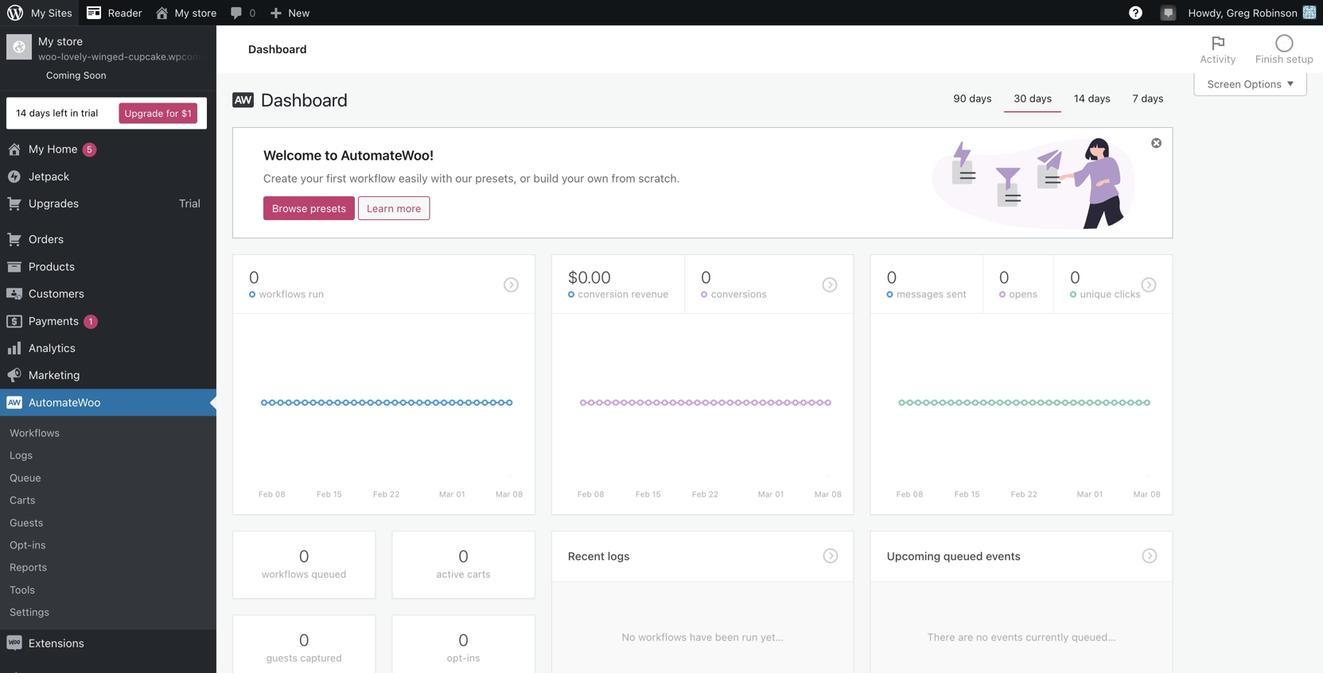 Task type: locate. For each thing, give the bounding box(es) containing it.
guests
[[266, 653, 297, 664]]

run
[[309, 288, 324, 300], [742, 632, 758, 644]]

events
[[986, 550, 1021, 563], [991, 632, 1023, 644]]

2 vertical spatial workflows
[[638, 632, 687, 644]]

1 mar from the left
[[439, 490, 454, 499]]

0 vertical spatial workflows
[[259, 288, 306, 300]]

my up woo-
[[38, 35, 54, 48]]

3 mar 01 from the left
[[1077, 490, 1103, 499]]

01 for 0
[[1094, 490, 1103, 499]]

2 horizontal spatial feb 15
[[955, 490, 980, 499]]

first
[[326, 172, 346, 185]]

revenue
[[631, 288, 669, 300]]

carts
[[467, 569, 491, 580]]

3 15 from the left
[[971, 490, 980, 499]]

1 vertical spatial 14
[[16, 108, 26, 119]]

14 right 30 days
[[1074, 92, 1085, 104]]

feb 08 for 0
[[896, 490, 923, 499]]

days right 30
[[1030, 92, 1052, 104]]

1 horizontal spatial your
[[562, 172, 584, 185]]

2 01 from the left
[[775, 490, 784, 499]]

2 15 from the left
[[652, 490, 661, 499]]

workflows run
[[256, 288, 324, 300]]

0 horizontal spatial queued
[[311, 569, 346, 580]]

22
[[390, 490, 400, 499], [709, 490, 719, 499], [1028, 490, 1037, 499]]

settings link
[[0, 602, 216, 624]]

0 horizontal spatial 0.0
[[248, 399, 260, 408]]

carts link
[[0, 489, 216, 512]]

0 horizontal spatial run
[[309, 288, 324, 300]]

2 horizontal spatial 01
[[1094, 490, 1103, 499]]

conversion
[[578, 288, 629, 300]]

2 mar 08 from the left
[[815, 490, 842, 499]]

0 horizontal spatial mar 01
[[439, 490, 465, 499]]

1 vertical spatial dashboard
[[261, 89, 348, 111]]

1 horizontal spatial feb 22
[[692, 490, 719, 499]]

guests
[[10, 517, 43, 529]]

0 horizontal spatial 15
[[333, 490, 342, 499]]

2 horizontal spatial mar 01
[[1077, 490, 1103, 499]]

conversions
[[708, 288, 767, 300]]

1 horizontal spatial 01
[[775, 490, 784, 499]]

1 vertical spatial ins
[[467, 653, 480, 664]]

coming
[[46, 70, 81, 81]]

finish
[[1255, 53, 1284, 65]]

0 horizontal spatial 14
[[16, 108, 26, 119]]

opt-
[[10, 539, 32, 551]]

3 mar 08 from the left
[[1134, 490, 1161, 499]]

with
[[431, 172, 452, 185]]

8 feb from the left
[[955, 490, 969, 499]]

14
[[1074, 92, 1085, 104], [16, 108, 26, 119]]

my for my store woo-lovely-winged-cupcake.wpcomstaging.com coming soon
[[38, 35, 54, 48]]

1 horizontal spatial 14
[[1074, 92, 1085, 104]]

sites
[[48, 7, 72, 19]]

feb 22
[[373, 490, 400, 499], [692, 490, 719, 499], [1011, 490, 1037, 499]]

0 horizontal spatial store
[[57, 35, 83, 48]]

2 horizontal spatial feb 08
[[896, 490, 923, 499]]

0 vertical spatial queued
[[944, 550, 983, 563]]

finish setup
[[1255, 53, 1314, 65]]

0 vertical spatial dashboard
[[248, 43, 307, 56]]

0.0 for 0
[[886, 399, 898, 408]]

2 horizontal spatial feb 22
[[1011, 490, 1037, 499]]

days right 90 in the top of the page
[[969, 92, 992, 104]]

5 mar from the left
[[1077, 490, 1092, 499]]

my inside my store woo-lovely-winged-cupcake.wpcomstaging.com coming soon
[[38, 35, 54, 48]]

store for my store woo-lovely-winged-cupcake.wpcomstaging.com coming soon
[[57, 35, 83, 48]]

my for my store
[[175, 7, 189, 19]]

7 feb from the left
[[896, 490, 911, 499]]

3 22 from the left
[[1028, 490, 1037, 499]]

14 for 14 days left in trial
[[16, 108, 26, 119]]

welcome to automatewoo!
[[263, 147, 434, 163]]

workflows
[[259, 288, 306, 300], [262, 569, 309, 580], [638, 632, 687, 644]]

14 left the left
[[16, 108, 26, 119]]

0 horizontal spatial ins
[[32, 539, 46, 551]]

0 vertical spatial store
[[192, 7, 217, 19]]

days inside 7 days link
[[1141, 92, 1164, 104]]

1 horizontal spatial queued
[[944, 550, 983, 563]]

2 22 from the left
[[709, 490, 719, 499]]

14 inside main menu navigation
[[16, 108, 26, 119]]

yet…
[[761, 632, 784, 644]]

1 horizontal spatial 22
[[709, 490, 719, 499]]

08
[[275, 490, 285, 499], [513, 490, 523, 499], [594, 490, 604, 499], [832, 490, 842, 499], [913, 490, 923, 499], [1151, 490, 1161, 499]]

queued inside 0 workflows queued
[[311, 569, 346, 580]]

store inside my store woo-lovely-winged-cupcake.wpcomstaging.com coming soon
[[57, 35, 83, 48]]

0 link
[[223, 0, 262, 25]]

4 mar from the left
[[815, 490, 829, 499]]

workflows inside 0 workflows queued
[[262, 569, 309, 580]]

queued right 'upcoming'
[[944, 550, 983, 563]]

4 08 from the left
[[832, 490, 842, 499]]

marketing link
[[0, 362, 216, 389]]

my left sites
[[31, 7, 46, 19]]

lovely-
[[61, 51, 91, 62]]

0
[[249, 7, 256, 19], [249, 267, 259, 287], [701, 267, 711, 287], [887, 267, 897, 287], [999, 267, 1009, 287], [1070, 267, 1080, 287], [299, 547, 309, 567], [459, 547, 469, 567], [299, 631, 309, 651], [459, 631, 469, 651]]

1 vertical spatial workflows
[[262, 569, 309, 580]]

2 horizontal spatial 15
[[971, 490, 980, 499]]

2 feb 08 from the left
[[578, 490, 604, 499]]

days left the left
[[29, 108, 50, 119]]

2 mar from the left
[[496, 490, 510, 499]]

currently
[[1026, 632, 1069, 644]]

1 vertical spatial events
[[991, 632, 1023, 644]]

tools
[[10, 584, 35, 596]]

dashboard up welcome
[[261, 89, 348, 111]]

14 for 14 days
[[1074, 92, 1085, 104]]

for
[[166, 108, 179, 119]]

store left '0' link on the top left of page
[[192, 7, 217, 19]]

0 horizontal spatial feb 22
[[373, 490, 400, 499]]

mar 01 for 0
[[1077, 490, 1103, 499]]

1 horizontal spatial 0.0
[[567, 399, 579, 408]]

mar 01 for $0.00
[[758, 490, 784, 499]]

queue
[[10, 472, 41, 484]]

queued up 0 guests captured
[[311, 569, 346, 580]]

mar 01
[[439, 490, 465, 499], [758, 490, 784, 499], [1077, 490, 1103, 499]]

your left own
[[562, 172, 584, 185]]

0 vertical spatial 14
[[1074, 92, 1085, 104]]

1 feb from the left
[[259, 490, 273, 499]]

unique
[[1080, 288, 1112, 300]]

your left first
[[301, 172, 323, 185]]

0 horizontal spatial 22
[[390, 490, 400, 499]]

ins
[[32, 539, 46, 551], [467, 653, 480, 664]]

2 08 from the left
[[513, 490, 523, 499]]

there
[[927, 632, 955, 644]]

upgrade for $1 button
[[119, 103, 197, 124]]

feb 08 up recent
[[578, 490, 604, 499]]

products
[[29, 260, 75, 273]]

days inside main menu navigation
[[29, 108, 50, 119]]

conversion revenue
[[575, 288, 669, 300]]

days inside 30 days link
[[1030, 92, 1052, 104]]

our
[[455, 172, 472, 185]]

3 01 from the left
[[1094, 490, 1103, 499]]

1 01 from the left
[[456, 490, 465, 499]]

0 opt-ins
[[447, 631, 480, 664]]

feb 08 up 'upcoming'
[[896, 490, 923, 499]]

2 0.0 from the left
[[567, 399, 579, 408]]

days
[[969, 92, 992, 104], [1030, 92, 1052, 104], [1088, 92, 1111, 104], [1141, 92, 1164, 104], [29, 108, 50, 119]]

7 days
[[1133, 92, 1164, 104]]

0 horizontal spatial 01
[[456, 490, 465, 499]]

workflows inside recent logs no workflows have been run yet…
[[638, 632, 687, 644]]

upgrades
[[29, 197, 79, 210]]

1 vertical spatial run
[[742, 632, 758, 644]]

3 mar from the left
[[758, 490, 773, 499]]

automatewoo!
[[341, 147, 434, 163]]

guests link
[[0, 512, 216, 534]]

0 horizontal spatial feb 15
[[317, 490, 342, 499]]

store up lovely-
[[57, 35, 83, 48]]

1 vertical spatial store
[[57, 35, 83, 48]]

upcoming
[[887, 550, 941, 563]]

days inside 90 days link
[[969, 92, 992, 104]]

my left home
[[29, 142, 44, 156]]

3 feb 08 from the left
[[896, 490, 923, 499]]

days left 7
[[1088, 92, 1111, 104]]

2 feb 22 from the left
[[692, 490, 719, 499]]

1 feb 22 from the left
[[373, 490, 400, 499]]

1 0.0 from the left
[[248, 399, 260, 408]]

2 horizontal spatial mar 08
[[1134, 490, 1161, 499]]

woo-
[[38, 51, 61, 62]]

orders link
[[0, 226, 216, 253]]

1 horizontal spatial store
[[192, 7, 217, 19]]

captured
[[300, 653, 342, 664]]

3 feb 22 from the left
[[1011, 490, 1037, 499]]

2 horizontal spatial 0.0
[[886, 399, 898, 408]]

days right 7
[[1141, 92, 1164, 104]]

2 mar 01 from the left
[[758, 490, 784, 499]]

mar 08 for $0.00
[[815, 490, 842, 499]]

opt-
[[447, 653, 467, 664]]

reader link
[[79, 0, 149, 25]]

dashboard down new link
[[248, 43, 307, 56]]

my home 5
[[29, 142, 92, 156]]

from
[[611, 172, 635, 185]]

screen
[[1208, 78, 1241, 90]]

1 vertical spatial queued
[[311, 569, 346, 580]]

screen options
[[1208, 78, 1282, 90]]

tab list
[[1191, 25, 1323, 73]]

2 feb 15 from the left
[[636, 490, 661, 499]]

2 your from the left
[[562, 172, 584, 185]]

2 horizontal spatial 22
[[1028, 490, 1037, 499]]

analytics
[[29, 342, 75, 355]]

3 feb 15 from the left
[[955, 490, 980, 499]]

1 horizontal spatial feb 08
[[578, 490, 604, 499]]

browse presets link
[[263, 197, 355, 221]]

presets,
[[475, 172, 517, 185]]

workflow
[[349, 172, 396, 185]]

jetpack
[[29, 170, 69, 183]]

1 horizontal spatial feb 15
[[636, 490, 661, 499]]

days inside 14 days link
[[1088, 92, 1111, 104]]

6 feb from the left
[[692, 490, 706, 499]]

ins inside 0 opt-ins
[[467, 653, 480, 664]]

1 08 from the left
[[275, 490, 285, 499]]

feb 08 up 0 workflows queued on the bottom
[[259, 490, 285, 499]]

or
[[520, 172, 530, 185]]

feb 22 for 0
[[1011, 490, 1037, 499]]

1 horizontal spatial run
[[742, 632, 758, 644]]

3 0.0 from the left
[[886, 399, 898, 408]]

1 horizontal spatial mar 01
[[758, 490, 784, 499]]

home
[[47, 142, 78, 156]]

1 horizontal spatial ins
[[467, 653, 480, 664]]

my store
[[175, 7, 217, 19]]

1 horizontal spatial 15
[[652, 490, 661, 499]]

tools link
[[0, 579, 216, 602]]

store
[[192, 7, 217, 19], [57, 35, 83, 48]]

0 horizontal spatial mar 08
[[496, 490, 523, 499]]

trial
[[81, 108, 98, 119]]

0 horizontal spatial your
[[301, 172, 323, 185]]

run inside recent logs no workflows have been run yet…
[[742, 632, 758, 644]]

0 vertical spatial ins
[[32, 539, 46, 551]]

queued
[[944, 550, 983, 563], [311, 569, 346, 580]]

store inside toolbar navigation
[[192, 7, 217, 19]]

my up the cupcake.wpcomstaging.com
[[175, 7, 189, 19]]

mar 08
[[496, 490, 523, 499], [815, 490, 842, 499], [1134, 490, 1161, 499]]

browse presets
[[272, 203, 346, 215]]

options
[[1244, 78, 1282, 90]]

1 horizontal spatial mar 08
[[815, 490, 842, 499]]

0 horizontal spatial feb 08
[[259, 490, 285, 499]]

setup
[[1287, 53, 1314, 65]]

my for my home 5
[[29, 142, 44, 156]]

finish setup button
[[1246, 25, 1323, 73]]

there are no events currently queued…
[[927, 632, 1116, 644]]



Task type: describe. For each thing, give the bounding box(es) containing it.
0 vertical spatial events
[[986, 550, 1021, 563]]

90 days link
[[944, 84, 1001, 113]]

in
[[70, 108, 78, 119]]

orders
[[29, 233, 64, 246]]

3 08 from the left
[[594, 490, 604, 499]]

days for 30 days
[[1030, 92, 1052, 104]]

messages sent
[[894, 288, 967, 300]]

payments
[[29, 314, 79, 328]]

logs
[[10, 450, 33, 462]]

my store woo-lovely-winged-cupcake.wpcomstaging.com coming soon
[[38, 35, 256, 81]]

browse
[[272, 203, 307, 215]]

recent logs no workflows have been run yet…
[[568, 550, 784, 644]]

mar 08 for 0
[[1134, 490, 1161, 499]]

7 days link
[[1123, 84, 1173, 113]]

no
[[622, 632, 635, 644]]

5 feb from the left
[[636, 490, 650, 499]]

learn
[[367, 203, 394, 215]]

6 mar from the left
[[1134, 490, 1148, 499]]

been
[[715, 632, 739, 644]]

carts
[[10, 495, 35, 507]]

0 inside toolbar navigation
[[249, 7, 256, 19]]

30 days link
[[1004, 84, 1062, 113]]

ins inside main menu navigation
[[32, 539, 46, 551]]

left
[[53, 108, 68, 119]]

0 inside 0 guests captured
[[299, 631, 309, 651]]

0 guests captured
[[266, 631, 342, 664]]

notification image
[[1162, 6, 1175, 18]]

toolbar navigation
[[0, 0, 1323, 29]]

my for my sites
[[31, 7, 46, 19]]

my sites link
[[0, 0, 79, 25]]

days for 14 days left in trial
[[29, 108, 50, 119]]

howdy,
[[1188, 7, 1224, 19]]

easily
[[399, 172, 428, 185]]

feb 22 for $0.00
[[692, 490, 719, 499]]

cupcake.wpcomstaging.com
[[128, 51, 256, 62]]

1 feb 08 from the left
[[259, 490, 285, 499]]

22 for $0.00
[[709, 490, 719, 499]]

products link
[[0, 253, 216, 281]]

build
[[533, 172, 559, 185]]

howdy, greg robinson
[[1188, 7, 1298, 19]]

customers link
[[0, 281, 216, 308]]

22 for 0
[[1028, 490, 1037, 499]]

new link
[[262, 0, 316, 25]]

5 08 from the left
[[913, 490, 923, 499]]

2 feb from the left
[[317, 490, 331, 499]]

1 feb 15 from the left
[[317, 490, 342, 499]]

3 feb from the left
[[373, 490, 387, 499]]

winged-
[[91, 51, 128, 62]]

marketing
[[29, 369, 80, 382]]

$0.00
[[568, 267, 611, 287]]

scratch.
[[638, 172, 680, 185]]

learn more
[[367, 203, 421, 215]]

1 22 from the left
[[390, 490, 400, 499]]

days for 90 days
[[969, 92, 992, 104]]

01 for $0.00
[[775, 490, 784, 499]]

feb 08 for $0.00
[[578, 490, 604, 499]]

6 08 from the left
[[1151, 490, 1161, 499]]

14 days left in trial
[[16, 108, 98, 119]]

0 inside 0 workflows queued
[[299, 547, 309, 567]]

opens
[[1006, 288, 1038, 300]]

0 inside "0 active carts"
[[459, 547, 469, 567]]

are
[[958, 632, 973, 644]]

create
[[263, 172, 298, 185]]

15 for $0.00
[[652, 490, 661, 499]]

reader
[[108, 7, 142, 19]]

trial
[[179, 197, 201, 210]]

days for 14 days
[[1088, 92, 1111, 104]]

14 days
[[1074, 92, 1111, 104]]

opt-ins link
[[0, 534, 216, 557]]

1 mar 08 from the left
[[496, 490, 523, 499]]

more
[[397, 203, 421, 215]]

own
[[587, 172, 608, 185]]

5
[[87, 144, 92, 155]]

upgrade
[[125, 108, 163, 119]]

0 active carts
[[436, 547, 491, 580]]

recent
[[568, 550, 605, 563]]

soon
[[83, 70, 106, 81]]

analytics link
[[0, 335, 216, 362]]

create your first workflow easily with our presets, or build your own from scratch.
[[263, 172, 680, 185]]

1 your from the left
[[301, 172, 323, 185]]

new
[[288, 7, 310, 19]]

days for 7 days
[[1141, 92, 1164, 104]]

tab list containing activity
[[1191, 25, 1323, 73]]

automatewoo link
[[0, 389, 216, 417]]

1 15 from the left
[[333, 490, 342, 499]]

0 workflows queued
[[262, 547, 346, 580]]

0 vertical spatial run
[[309, 288, 324, 300]]

feb 15 for 0
[[955, 490, 980, 499]]

jetpack link
[[0, 163, 216, 190]]

queue link
[[0, 467, 216, 489]]

presets
[[310, 203, 346, 215]]

main menu navigation
[[0, 25, 256, 674]]

1
[[89, 316, 93, 327]]

reports
[[10, 562, 47, 574]]

feb 15 for $0.00
[[636, 490, 661, 499]]

15 for 0
[[971, 490, 980, 499]]

4 feb from the left
[[578, 490, 592, 499]]

payments 1
[[29, 314, 93, 328]]

1 mar 01 from the left
[[439, 490, 465, 499]]

7
[[1133, 92, 1138, 104]]

customers
[[29, 287, 84, 300]]

messages
[[897, 288, 944, 300]]

0.0 for $0.00
[[567, 399, 579, 408]]

unique clicks
[[1078, 288, 1141, 300]]

learn more link
[[358, 197, 430, 221]]

store for my store
[[192, 7, 217, 19]]

9 feb from the left
[[1011, 490, 1025, 499]]

sent
[[946, 288, 967, 300]]

greg
[[1227, 7, 1250, 19]]

extensions link
[[0, 630, 216, 658]]

0 inside 0 opt-ins
[[459, 631, 469, 651]]

upgrade for $1
[[125, 108, 192, 119]]



Task type: vqa. For each thing, say whether or not it's contained in the screenshot.
second "Search" from the right
no



